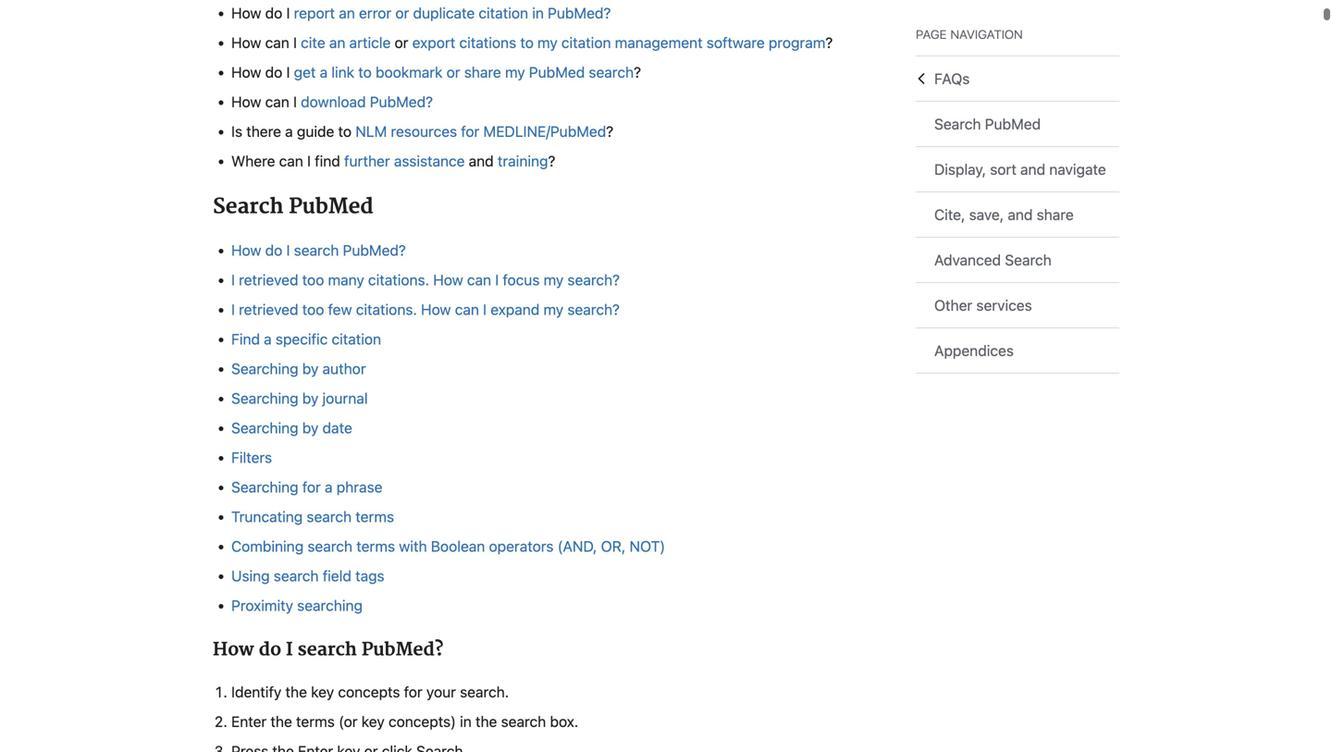 Task type: describe. For each thing, give the bounding box(es) containing it.
searching
[[297, 597, 363, 614]]

truncating search terms
[[231, 508, 394, 525]]

operators
[[489, 537, 554, 555]]

cite, save, and share link
[[916, 192, 1119, 237]]

1 vertical spatial in
[[460, 713, 472, 730]]

i retrieved too few citations. how can i expand my search? link
[[231, 301, 620, 318]]

find a specific citation
[[231, 330, 381, 348]]

report
[[294, 4, 335, 22]]

there
[[246, 122, 281, 140]]

a right there
[[285, 122, 293, 140]]

how down i retrieved too many citations. how can i focus my search?
[[421, 301, 451, 318]]

is
[[231, 122, 242, 140]]

few
[[328, 301, 352, 318]]

journal
[[322, 389, 368, 407]]

my right citations
[[538, 34, 558, 51]]

2 horizontal spatial search
[[1005, 251, 1052, 269]]

an for article
[[329, 34, 345, 51]]

how can i download pubmed?
[[231, 93, 433, 110]]

date
[[322, 419, 352, 437]]

combining search terms with boolean operators (and, or, not)
[[231, 537, 665, 555]]

field
[[323, 567, 351, 585]]

citations. for many
[[368, 271, 429, 289]]

can left expand
[[455, 301, 479, 318]]

appendices link
[[916, 328, 1119, 373]]

searching by date
[[231, 419, 352, 437]]

where
[[231, 152, 275, 170]]

with
[[399, 537, 427, 555]]

search down searching for a phrase
[[307, 508, 352, 525]]

further
[[344, 152, 390, 170]]

too for few
[[302, 301, 324, 318]]

a right find
[[264, 330, 272, 348]]

combining
[[231, 537, 304, 555]]

0 vertical spatial how do i search pubmed?
[[231, 241, 406, 259]]

the down search.
[[475, 713, 497, 730]]

report an error or duplicate citation in         pubmed? link
[[294, 4, 611, 22]]

assistance
[[394, 152, 465, 170]]

how left get
[[231, 63, 261, 81]]

by for author
[[302, 360, 319, 377]]

0 vertical spatial key
[[311, 683, 334, 701]]

do left get
[[265, 63, 282, 81]]

how do i report an error or duplicate citation in         pubmed?
[[231, 4, 611, 22]]

search? for i retrieved too many citations. how can i focus my search?
[[567, 271, 620, 289]]

resources
[[391, 122, 457, 140]]

your
[[426, 683, 456, 701]]

find
[[315, 152, 340, 170]]

searching for searching by date
[[231, 419, 298, 437]]

searching for a phrase
[[231, 478, 382, 496]]

1 vertical spatial key
[[362, 713, 385, 730]]

2 horizontal spatial to
[[520, 34, 534, 51]]

1 vertical spatial search pubmed
[[213, 194, 374, 220]]

0 vertical spatial search pubmed
[[934, 115, 1041, 133]]

searching by journal
[[231, 389, 368, 407]]

concepts
[[338, 683, 400, 701]]

how do i get a link to bookmark or share my pubmed search ?
[[231, 63, 641, 81]]

medline/pubmed
[[483, 122, 606, 140]]

boolean
[[431, 537, 485, 555]]

other services link
[[916, 283, 1119, 327]]

how left report
[[231, 4, 261, 22]]

a right get
[[320, 63, 328, 81]]

many
[[328, 271, 364, 289]]

get
[[294, 63, 316, 81]]

page
[[916, 25, 947, 42]]

my right focus at the top of the page
[[544, 271, 564, 289]]

download
[[301, 93, 366, 110]]

how can i cite an article or export         citations to my citation management software program ?
[[231, 34, 833, 51]]

training link
[[498, 152, 548, 170]]

how up identify
[[213, 639, 254, 661]]

1 horizontal spatial for
[[404, 683, 422, 701]]

0 horizontal spatial share
[[464, 63, 501, 81]]

how up is
[[231, 93, 261, 110]]

do down where at the left top of the page
[[265, 241, 282, 259]]

citations
[[459, 34, 516, 51]]

searching by author link
[[231, 360, 366, 377]]

services
[[976, 296, 1032, 314]]

search? for i retrieved too few citations. how can i expand my search?
[[567, 301, 620, 318]]

can left focus at the top of the page
[[467, 271, 491, 289]]

and for display, sort and navigate
[[1020, 160, 1045, 178]]

terms for enter
[[296, 713, 335, 730]]

bookmark
[[376, 63, 443, 81]]

1 horizontal spatial share
[[1037, 206, 1074, 223]]

specific
[[276, 330, 328, 348]]

and for cite, save, and share
[[1008, 206, 1033, 223]]

or for duplicate
[[395, 4, 409, 22]]

save,
[[969, 206, 1004, 223]]

proximity
[[231, 597, 293, 614]]

identify
[[231, 683, 282, 701]]

author
[[322, 360, 366, 377]]

0 horizontal spatial for
[[302, 478, 321, 496]]

how up i retrieved too few citations. how can i expand my search? link
[[433, 271, 463, 289]]

find a specific citation link
[[231, 330, 381, 348]]

pubmed? down bookmark
[[370, 93, 433, 110]]

advanced
[[934, 251, 1001, 269]]

0 vertical spatial in
[[532, 4, 544, 22]]

searching for a phrase link
[[231, 478, 382, 496]]

other
[[934, 296, 972, 314]]

i retrieved too many citations. how can i focus my search?
[[231, 271, 620, 289]]

using search field tags
[[231, 567, 384, 585]]

pubmed? up many
[[343, 241, 406, 259]]

cite an article link
[[301, 34, 391, 51]]

search up the proximity searching link
[[274, 567, 319, 585]]

nlm
[[355, 122, 387, 140]]

cite
[[301, 34, 325, 51]]

tags
[[355, 567, 384, 585]]

how left cite
[[231, 34, 261, 51]]

too for many
[[302, 271, 324, 289]]

do up identify
[[259, 639, 281, 661]]

an for error
[[339, 4, 355, 22]]

export
[[412, 34, 455, 51]]

0 vertical spatial pubmed
[[529, 63, 585, 81]]

2 vertical spatial pubmed
[[289, 194, 374, 220]]

software
[[707, 34, 765, 51]]

searching by journal link
[[231, 389, 368, 407]]

advanced search link
[[916, 238, 1119, 282]]



Task type: locate. For each thing, give the bounding box(es) containing it.
how do i search pubmed? up many
[[231, 241, 406, 259]]

0 vertical spatial terms
[[356, 508, 394, 525]]

citations. for few
[[356, 301, 417, 318]]

focus
[[503, 271, 540, 289]]

can for find
[[279, 152, 303, 170]]

2 searching from the top
[[231, 389, 298, 407]]

by left date
[[302, 419, 319, 437]]

where can i find further assistance and training ?
[[231, 152, 555, 170]]

citations. up i retrieved too few citations. how can i expand my search? link
[[368, 271, 429, 289]]

2 vertical spatial for
[[404, 683, 422, 701]]

pubmed up the display, sort and navigate link
[[985, 115, 1041, 133]]

1 vertical spatial search?
[[567, 301, 620, 318]]

0 horizontal spatial search
[[213, 194, 284, 220]]

terms up tags
[[356, 537, 395, 555]]

0 vertical spatial an
[[339, 4, 355, 22]]

management
[[615, 34, 703, 51]]

can for download
[[265, 93, 289, 110]]

too down how do i search pubmed? link in the left of the page
[[302, 271, 324, 289]]

1 vertical spatial an
[[329, 34, 345, 51]]

0 vertical spatial to
[[520, 34, 534, 51]]

1 horizontal spatial to
[[358, 63, 372, 81]]

1 horizontal spatial pubmed
[[529, 63, 585, 81]]

0 horizontal spatial search pubmed
[[213, 194, 374, 220]]

(and,
[[557, 537, 597, 555]]

to left nlm
[[338, 122, 352, 140]]

how do i search pubmed? down searching
[[213, 639, 444, 661]]

for left your
[[404, 683, 422, 701]]

box.
[[550, 713, 578, 730]]

0 horizontal spatial pubmed
[[289, 194, 374, 220]]

key left concepts
[[311, 683, 334, 701]]

faqs
[[934, 70, 970, 87]]

search down the export         citations to my citation management software program link
[[589, 63, 634, 81]]

1 vertical spatial citation
[[561, 34, 611, 51]]

for
[[461, 122, 480, 140], [302, 478, 321, 496], [404, 683, 422, 701]]

or right error
[[395, 4, 409, 22]]

terms for truncating
[[356, 508, 394, 525]]

1 vertical spatial search
[[213, 194, 284, 220]]

1 search? from the top
[[567, 271, 620, 289]]

searching up searching by date link
[[231, 389, 298, 407]]

0 horizontal spatial key
[[311, 683, 334, 701]]

citation up author
[[332, 330, 381, 348]]

2 vertical spatial to
[[338, 122, 352, 140]]

searching by author
[[231, 360, 366, 377]]

how up find
[[231, 241, 261, 259]]

in down search.
[[460, 713, 472, 730]]

display,
[[934, 160, 986, 178]]

search down where at the left top of the page
[[213, 194, 284, 220]]

1 by from the top
[[302, 360, 319, 377]]

search up other services link
[[1005, 251, 1052, 269]]

searching down find
[[231, 360, 298, 377]]

advanced search
[[934, 251, 1052, 269]]

how do i search pubmed? link
[[231, 241, 406, 259]]

0 horizontal spatial citation
[[332, 330, 381, 348]]

concepts)
[[389, 713, 456, 730]]

or,
[[601, 537, 626, 555]]

1 vertical spatial share
[[1037, 206, 1074, 223]]

phrase
[[336, 478, 382, 496]]

the for enter
[[271, 713, 292, 730]]

2 too from the top
[[302, 301, 324, 318]]

searching for searching by journal
[[231, 389, 298, 407]]

1 searching from the top
[[231, 360, 298, 377]]

find
[[231, 330, 260, 348]]

3 by from the top
[[302, 419, 319, 437]]

my right expand
[[543, 301, 564, 318]]

1 vertical spatial pubmed
[[985, 115, 1041, 133]]

pubmed
[[529, 63, 585, 81], [985, 115, 1041, 133], [289, 194, 374, 220]]

search up the display,
[[934, 115, 981, 133]]

retrieved down how do i search pubmed? link in the left of the page
[[239, 271, 298, 289]]

is there a guide to nlm         resources for medline/pubmed ?
[[231, 122, 613, 140]]

0 vertical spatial citations.
[[368, 271, 429, 289]]

0 horizontal spatial in
[[460, 713, 472, 730]]

terms left (or
[[296, 713, 335, 730]]

and down nlm         resources for medline/pubmed "link"
[[469, 152, 494, 170]]

proximity searching link
[[231, 597, 363, 614]]

1 vertical spatial retrieved
[[239, 301, 298, 318]]

retrieved for i retrieved too few citations. how can i expand my search?
[[239, 301, 298, 318]]

by down the find a specific citation
[[302, 360, 319, 377]]

2 vertical spatial by
[[302, 419, 319, 437]]

can left find
[[279, 152, 303, 170]]

to right citations
[[520, 34, 534, 51]]

2 horizontal spatial for
[[461, 122, 480, 140]]

or down export
[[446, 63, 460, 81]]

0 horizontal spatial to
[[338, 122, 352, 140]]

and right save, on the top right
[[1008, 206, 1033, 223]]

cite, save, and share
[[934, 206, 1074, 223]]

sort
[[990, 160, 1017, 178]]

i retrieved too few citations. how can i expand my search?
[[231, 301, 620, 318]]

2 horizontal spatial pubmed
[[985, 115, 1041, 133]]

2 vertical spatial citation
[[332, 330, 381, 348]]

terms down phrase
[[356, 508, 394, 525]]

retrieved up find
[[239, 301, 298, 318]]

export         citations to my citation management software program link
[[412, 34, 825, 51]]

error
[[359, 4, 391, 22]]

1 horizontal spatial citation
[[479, 4, 528, 22]]

0 vertical spatial search
[[934, 115, 981, 133]]

for up truncating search terms link
[[302, 478, 321, 496]]

the for identify
[[285, 683, 307, 701]]

citation up citations
[[479, 4, 528, 22]]

pubmed down the 'how can i cite an article or export         citations to my citation management software program ?' at the top of page
[[529, 63, 585, 81]]

0 vertical spatial too
[[302, 271, 324, 289]]

get a link to bookmark or share my pubmed search link
[[294, 63, 634, 81]]

by down the searching by author
[[302, 389, 319, 407]]

search down searching
[[298, 639, 357, 661]]

i
[[286, 4, 290, 22], [293, 34, 297, 51], [286, 63, 290, 81], [293, 93, 297, 110], [307, 152, 311, 170], [286, 241, 290, 259], [231, 271, 235, 289], [495, 271, 499, 289], [231, 301, 235, 318], [483, 301, 487, 318], [286, 639, 293, 661]]

other services
[[934, 296, 1032, 314]]

display, sort and navigate link
[[916, 147, 1119, 191]]

pubmed? up identify the key concepts for your search. at left
[[362, 639, 444, 661]]

using
[[231, 567, 270, 585]]

1 vertical spatial by
[[302, 389, 319, 407]]

searching
[[231, 360, 298, 377], [231, 389, 298, 407], [231, 419, 298, 437], [231, 478, 298, 496]]

?
[[825, 34, 833, 51], [634, 63, 641, 81], [606, 122, 613, 140], [548, 152, 555, 170]]

citation left management
[[561, 34, 611, 51]]

citations. right few on the left of page
[[356, 301, 417, 318]]

can
[[265, 34, 289, 51], [265, 93, 289, 110], [279, 152, 303, 170], [467, 271, 491, 289], [455, 301, 479, 318]]

pubmed? up the export         citations to my citation management software program link
[[548, 4, 611, 22]]

search? right focus at the top of the page
[[567, 271, 620, 289]]

searching up filters
[[231, 419, 298, 437]]

searching for searching for a phrase
[[231, 478, 298, 496]]

nlm         resources for medline/pubmed link
[[355, 122, 606, 140]]

article
[[349, 34, 391, 51]]

1 vertical spatial for
[[302, 478, 321, 496]]

0 vertical spatial share
[[464, 63, 501, 81]]

combining search terms with boolean operators (and, or, not) link
[[231, 537, 665, 555]]

too left few on the left of page
[[302, 301, 324, 318]]

1 horizontal spatial search pubmed
[[934, 115, 1041, 133]]

share down citations
[[464, 63, 501, 81]]

search pubmed up how do i search pubmed? link in the left of the page
[[213, 194, 374, 220]]

share
[[464, 63, 501, 81], [1037, 206, 1074, 223]]

citations.
[[368, 271, 429, 289], [356, 301, 417, 318]]

1 too from the top
[[302, 271, 324, 289]]

guide
[[297, 122, 334, 140]]

enter
[[231, 713, 267, 730]]

search pubmed up sort at top right
[[934, 115, 1041, 133]]

1 vertical spatial how do i search pubmed?
[[213, 639, 444, 661]]

faqs link
[[916, 56, 1119, 101]]

too
[[302, 271, 324, 289], [302, 301, 324, 318]]

searching by date link
[[231, 419, 352, 437]]

key right (or
[[362, 713, 385, 730]]

identify the key concepts for your search.
[[231, 683, 513, 701]]

0 vertical spatial by
[[302, 360, 319, 377]]

1 horizontal spatial in
[[532, 4, 544, 22]]

link
[[331, 63, 354, 81]]

1 vertical spatial too
[[302, 301, 324, 318]]

by for date
[[302, 419, 319, 437]]

0 vertical spatial or
[[395, 4, 409, 22]]

truncating
[[231, 508, 303, 525]]

the right enter
[[271, 713, 292, 730]]

1 horizontal spatial key
[[362, 713, 385, 730]]

do
[[265, 4, 282, 22], [265, 63, 282, 81], [265, 241, 282, 259], [259, 639, 281, 661]]

search.
[[460, 683, 509, 701]]

proximity searching
[[231, 597, 363, 614]]

an right cite
[[329, 34, 345, 51]]

navigation
[[950, 25, 1023, 42]]

for right resources
[[461, 122, 480, 140]]

the right identify
[[285, 683, 307, 701]]

2 by from the top
[[302, 389, 319, 407]]

retrieved for i retrieved too many citations. how can i focus my search?
[[239, 271, 298, 289]]

0 vertical spatial search?
[[567, 271, 620, 289]]

download pubmed? link
[[301, 93, 433, 110]]

retrieved
[[239, 271, 298, 289], [239, 301, 298, 318]]

i retrieved too many citations. how can i focus my search? link
[[231, 271, 620, 289]]

0 vertical spatial citation
[[479, 4, 528, 22]]

1 horizontal spatial search
[[934, 115, 981, 133]]

searching for searching by author
[[231, 360, 298, 377]]

searching up truncating at the left bottom
[[231, 478, 298, 496]]

share down navigate
[[1037, 206, 1074, 223]]

search pubmed link
[[916, 102, 1119, 146]]

1 vertical spatial terms
[[356, 537, 395, 555]]

can for cite
[[265, 34, 289, 51]]

1 retrieved from the top
[[239, 271, 298, 289]]

2 vertical spatial terms
[[296, 713, 335, 730]]

appendices
[[934, 342, 1014, 359]]

navigate
[[1049, 160, 1106, 178]]

expand
[[490, 301, 540, 318]]

in up the 'how can i cite an article or export         citations to my citation management software program ?' at the top of page
[[532, 4, 544, 22]]

a left phrase
[[325, 478, 333, 496]]

to
[[520, 34, 534, 51], [358, 63, 372, 81], [338, 122, 352, 140]]

search left box.
[[501, 713, 546, 730]]

4 searching from the top
[[231, 478, 298, 496]]

1 vertical spatial citations.
[[356, 301, 417, 318]]

2 vertical spatial search
[[1005, 251, 1052, 269]]

by for journal
[[302, 389, 319, 407]]

search?
[[567, 271, 620, 289], [567, 301, 620, 318]]

my down the 'how can i cite an article or export         citations to my citation management software program ?' at the top of page
[[505, 63, 525, 81]]

3 searching from the top
[[231, 419, 298, 437]]

search up many
[[294, 241, 339, 259]]

further assistance link
[[344, 152, 465, 170]]

to right link
[[358, 63, 372, 81]]

and right sort at top right
[[1020, 160, 1045, 178]]

how do i search pubmed?
[[231, 241, 406, 259], [213, 639, 444, 661]]

can left cite
[[265, 34, 289, 51]]

an left error
[[339, 4, 355, 22]]

terms for combining
[[356, 537, 395, 555]]

0 vertical spatial for
[[461, 122, 480, 140]]

how
[[231, 4, 261, 22], [231, 34, 261, 51], [231, 63, 261, 81], [231, 93, 261, 110], [231, 241, 261, 259], [433, 271, 463, 289], [421, 301, 451, 318], [213, 639, 254, 661]]

2 horizontal spatial citation
[[561, 34, 611, 51]]

training
[[498, 152, 548, 170]]

can up there
[[265, 93, 289, 110]]

search? right expand
[[567, 301, 620, 318]]

2 vertical spatial or
[[446, 63, 460, 81]]

duplicate
[[413, 4, 475, 22]]

filters link
[[231, 449, 272, 466]]

0 vertical spatial retrieved
[[239, 271, 298, 289]]

1 vertical spatial to
[[358, 63, 372, 81]]

or up bookmark
[[395, 34, 408, 51]]

2 retrieved from the top
[[239, 301, 298, 318]]

do left report
[[265, 4, 282, 22]]

terms
[[356, 508, 394, 525], [356, 537, 395, 555], [296, 713, 335, 730]]

not)
[[629, 537, 665, 555]]

1 vertical spatial or
[[395, 34, 408, 51]]

pubmed up how do i search pubmed? link in the left of the page
[[289, 194, 374, 220]]

2 search? from the top
[[567, 301, 620, 318]]

search up field
[[307, 537, 352, 555]]

or for export
[[395, 34, 408, 51]]

truncating search terms link
[[231, 508, 394, 525]]

program
[[769, 34, 825, 51]]

the
[[285, 683, 307, 701], [271, 713, 292, 730], [475, 713, 497, 730]]

page navigation
[[916, 25, 1023, 42]]

citation
[[479, 4, 528, 22], [561, 34, 611, 51], [332, 330, 381, 348]]



Task type: vqa. For each thing, say whether or not it's contained in the screenshot.
bookmark at the left top of page
yes



